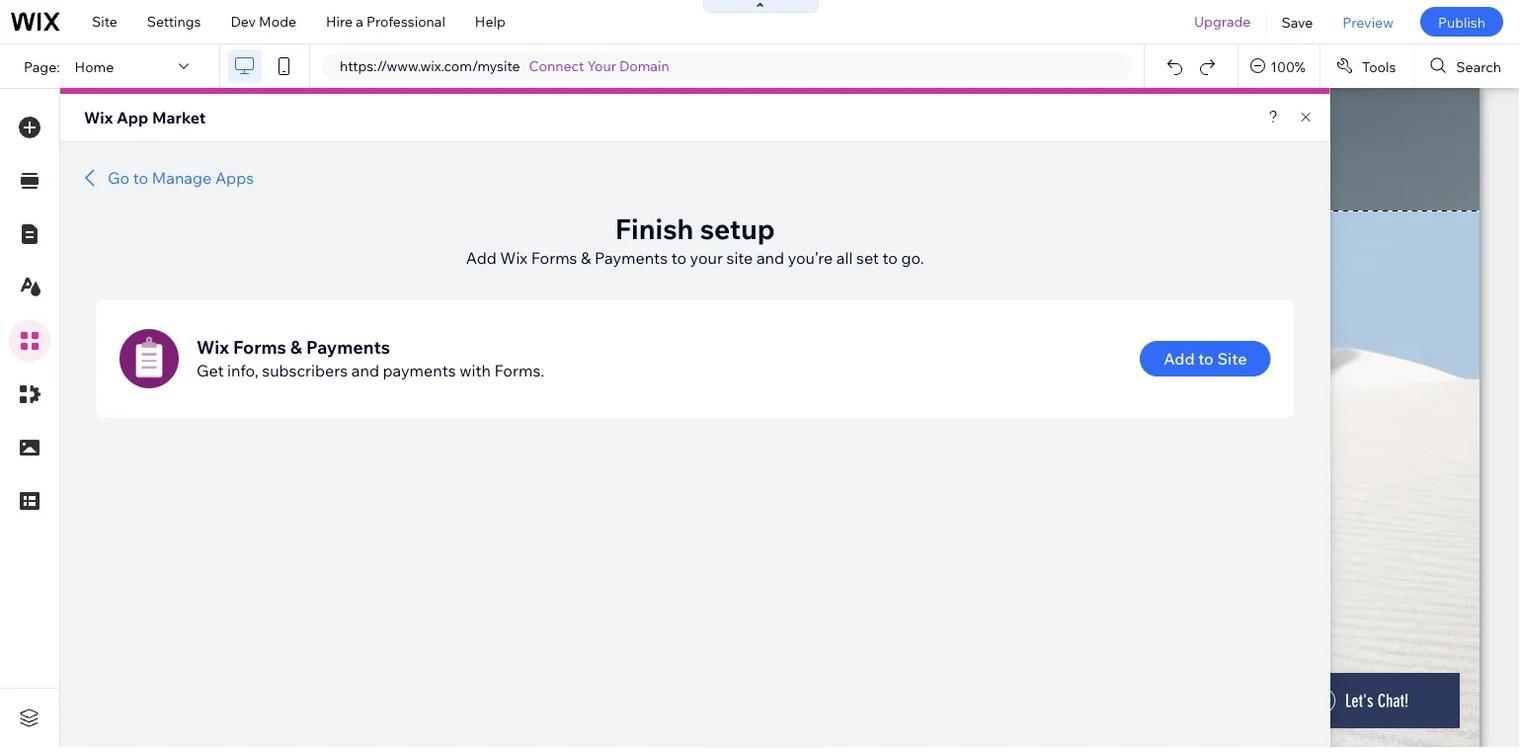 Task type: vqa. For each thing, say whether or not it's contained in the screenshot.
Notifications on the left of page
no



Task type: describe. For each thing, give the bounding box(es) containing it.
search
[[1457, 58, 1502, 75]]

go to manage apps button
[[78, 166, 254, 190]]

forms.
[[495, 361, 545, 380]]

manage
[[152, 168, 212, 188]]

dev
[[231, 13, 256, 30]]

preview button
[[1328, 0, 1409, 43]]

preview
[[1343, 13, 1394, 30]]

apps
[[215, 168, 254, 188]]

professional
[[367, 13, 446, 30]]

https://www.wix.com/mysite
[[340, 57, 520, 75]]

your
[[690, 248, 723, 268]]

wix for &
[[197, 335, 229, 358]]

set
[[857, 248, 879, 268]]

forms inside finish setup add wix forms & payments to your site and you're all set to go.
[[531, 248, 578, 268]]

setup
[[700, 211, 775, 246]]

& inside the wix forms & payments get info, subscribers and payments with forms.
[[290, 335, 302, 358]]

forms inside the wix forms & payments get info, subscribers and payments with forms.
[[233, 335, 286, 358]]

go
[[108, 168, 130, 188]]

save button
[[1267, 0, 1328, 43]]

settings
[[147, 13, 201, 30]]

with
[[460, 361, 491, 380]]

subscribers
[[262, 361, 348, 380]]

https://www.wix.com/mysite connect your domain
[[340, 57, 670, 75]]

go to manage apps
[[108, 168, 254, 188]]

you're
[[788, 248, 833, 268]]

site
[[727, 248, 753, 268]]

save
[[1282, 13, 1314, 30]]

finish setup add wix forms & payments to your site and you're all set to go.
[[466, 211, 925, 268]]

publish button
[[1421, 7, 1504, 37]]

wix forms & payments get info, subscribers and payments with forms.
[[197, 335, 545, 380]]

payments
[[383, 361, 456, 380]]



Task type: locate. For each thing, give the bounding box(es) containing it.
add inside add to site button
[[1164, 349, 1195, 369]]

0 horizontal spatial &
[[290, 335, 302, 358]]

app
[[117, 108, 149, 127]]

0 horizontal spatial forms
[[233, 335, 286, 358]]

upgrade
[[1195, 13, 1252, 30]]

add to site button
[[1141, 341, 1271, 377]]

and inside finish setup add wix forms & payments to your site and you're all set to go.
[[757, 248, 785, 268]]

wix for market
[[84, 108, 113, 127]]

1 vertical spatial site
[[1218, 349, 1248, 369]]

your
[[588, 57, 617, 75]]

add
[[466, 248, 497, 268], [1164, 349, 1195, 369]]

hire
[[326, 13, 353, 30]]

1 vertical spatial &
[[290, 335, 302, 358]]

add to site
[[1164, 349, 1248, 369]]

and
[[757, 248, 785, 268], [352, 361, 379, 380]]

2 horizontal spatial wix
[[500, 248, 528, 268]]

0 vertical spatial forms
[[531, 248, 578, 268]]

1 horizontal spatial forms
[[531, 248, 578, 268]]

payments
[[595, 248, 668, 268], [306, 335, 390, 358]]

and inside the wix forms & payments get info, subscribers and payments with forms.
[[352, 361, 379, 380]]

0 horizontal spatial payments
[[306, 335, 390, 358]]

tools button
[[1321, 44, 1414, 88]]

& inside finish setup add wix forms & payments to your site and you're all set to go.
[[581, 248, 591, 268]]

dev mode
[[231, 13, 297, 30]]

a
[[356, 13, 364, 30]]

tools
[[1363, 58, 1397, 75]]

1 vertical spatial wix
[[500, 248, 528, 268]]

0 horizontal spatial site
[[92, 13, 117, 30]]

go.
[[902, 248, 925, 268]]

1 vertical spatial add
[[1164, 349, 1195, 369]]

info,
[[227, 361, 259, 380]]

and left payments
[[352, 361, 379, 380]]

mode
[[259, 13, 297, 30]]

all
[[837, 248, 853, 268]]

1 horizontal spatial site
[[1218, 349, 1248, 369]]

payments up subscribers
[[306, 335, 390, 358]]

1 horizontal spatial wix
[[197, 335, 229, 358]]

0 vertical spatial wix
[[84, 108, 113, 127]]

publish
[[1439, 13, 1486, 30]]

0 vertical spatial payments
[[595, 248, 668, 268]]

1 vertical spatial payments
[[306, 335, 390, 358]]

100%
[[1271, 58, 1306, 75]]

connect
[[529, 57, 584, 75]]

site inside button
[[1218, 349, 1248, 369]]

&
[[581, 248, 591, 268], [290, 335, 302, 358]]

help
[[475, 13, 506, 30]]

wix inside the wix forms & payments get info, subscribers and payments with forms.
[[197, 335, 229, 358]]

payments inside finish setup add wix forms & payments to your site and you're all set to go.
[[595, 248, 668, 268]]

and right site
[[757, 248, 785, 268]]

domain
[[620, 57, 670, 75]]

0 horizontal spatial wix
[[84, 108, 113, 127]]

market
[[152, 108, 206, 127]]

1 vertical spatial and
[[352, 361, 379, 380]]

1 horizontal spatial and
[[757, 248, 785, 268]]

home
[[75, 58, 114, 75]]

1 horizontal spatial add
[[1164, 349, 1195, 369]]

hire a professional
[[326, 13, 446, 30]]

wix inside finish setup add wix forms & payments to your site and you're all set to go.
[[500, 248, 528, 268]]

wix app market
[[84, 108, 206, 127]]

forms
[[531, 248, 578, 268], [233, 335, 286, 358]]

100% button
[[1239, 44, 1320, 88]]

1 vertical spatial forms
[[233, 335, 286, 358]]

0 horizontal spatial and
[[352, 361, 379, 380]]

1 horizontal spatial payments
[[595, 248, 668, 268]]

2 vertical spatial wix
[[197, 335, 229, 358]]

0 vertical spatial and
[[757, 248, 785, 268]]

0 vertical spatial add
[[466, 248, 497, 268]]

get
[[197, 361, 224, 380]]

0 horizontal spatial add
[[466, 248, 497, 268]]

wix
[[84, 108, 113, 127], [500, 248, 528, 268], [197, 335, 229, 358]]

payments inside the wix forms & payments get info, subscribers and payments with forms.
[[306, 335, 390, 358]]

payments down the finish
[[595, 248, 668, 268]]

search button
[[1415, 44, 1520, 88]]

0 vertical spatial &
[[581, 248, 591, 268]]

add inside finish setup add wix forms & payments to your site and you're all set to go.
[[466, 248, 497, 268]]

to
[[133, 168, 148, 188], [672, 248, 687, 268], [883, 248, 898, 268], [1199, 349, 1214, 369]]

site
[[92, 13, 117, 30], [1218, 349, 1248, 369]]

1 horizontal spatial &
[[581, 248, 591, 268]]

finish
[[615, 211, 694, 246]]

0 vertical spatial site
[[92, 13, 117, 30]]



